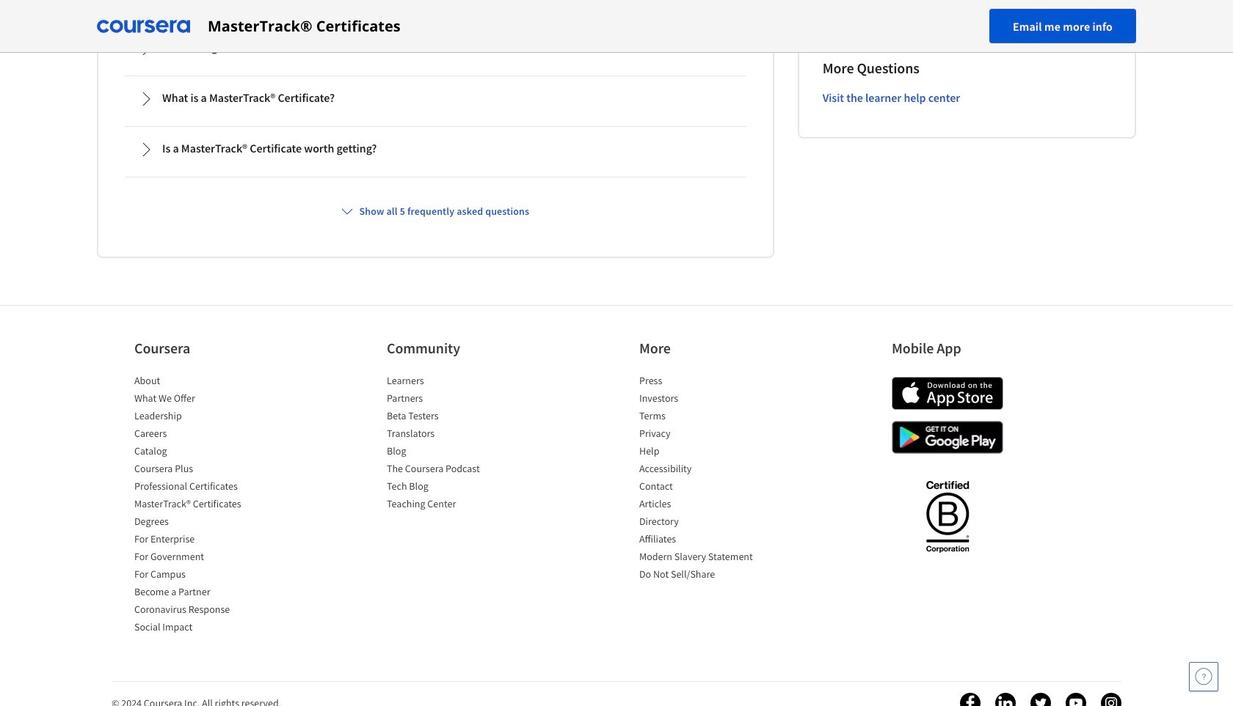 Task type: vqa. For each thing, say whether or not it's contained in the screenshot.
Ungraded
no



Task type: locate. For each thing, give the bounding box(es) containing it.
help center image
[[1195, 669, 1213, 686]]

1 horizontal spatial list
[[387, 374, 512, 515]]

coursera image
[[97, 14, 190, 38]]

1 list from the left
[[134, 374, 259, 638]]

2 horizontal spatial list
[[639, 374, 764, 585]]

collapsed list
[[122, 23, 749, 181]]

0 horizontal spatial list
[[134, 374, 259, 638]]

list
[[134, 374, 259, 638], [387, 374, 512, 515], [639, 374, 764, 585]]

coursera instagram image
[[1101, 694, 1122, 707]]

list item
[[134, 374, 259, 391], [387, 374, 512, 391], [639, 374, 764, 391], [134, 391, 259, 409], [387, 391, 512, 409], [639, 391, 764, 409], [134, 409, 259, 427], [387, 409, 512, 427], [639, 409, 764, 427], [134, 427, 259, 444], [387, 427, 512, 444], [639, 427, 764, 444], [134, 444, 259, 462], [387, 444, 512, 462], [639, 444, 764, 462], [134, 462, 259, 479], [387, 462, 512, 479], [639, 462, 764, 479], [134, 479, 259, 497], [387, 479, 512, 497], [639, 479, 764, 497], [134, 497, 259, 515], [387, 497, 512, 515], [639, 497, 764, 515], [134, 515, 259, 532], [639, 515, 764, 532], [134, 532, 259, 550], [639, 532, 764, 550], [134, 550, 259, 567], [639, 550, 764, 567], [134, 567, 259, 585], [639, 567, 764, 585], [134, 585, 259, 603], [134, 603, 259, 620], [134, 620, 259, 638]]



Task type: describe. For each thing, give the bounding box(es) containing it.
coursera facebook image
[[960, 694, 981, 707]]

logo of certified b corporation image
[[917, 473, 977, 561]]

coursera twitter image
[[1031, 694, 1051, 707]]

get it on google play image
[[892, 421, 1003, 454]]

download on the app store image
[[892, 377, 1003, 410]]

coursera linkedin image
[[995, 694, 1016, 707]]

3 list from the left
[[639, 374, 764, 585]]

coursera youtube image
[[1066, 694, 1086, 707]]

2 list from the left
[[387, 374, 512, 515]]



